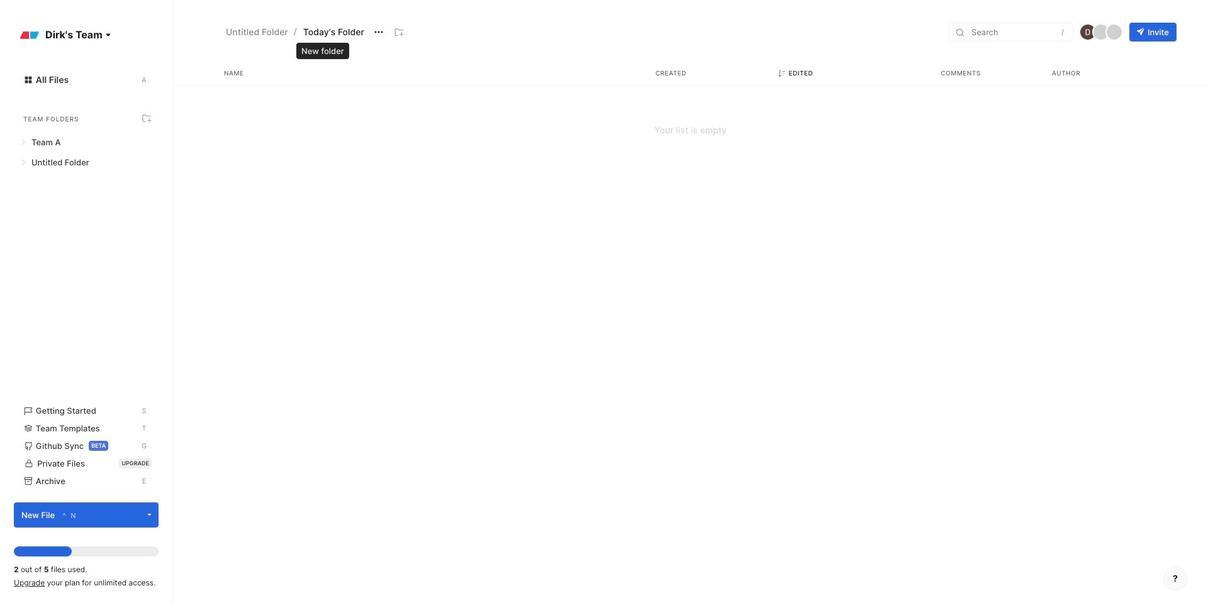 Task type: vqa. For each thing, say whether or not it's contained in the screenshot.
Search text field
yes



Task type: locate. For each thing, give the bounding box(es) containing it.
Search  text field
[[970, 26, 1066, 38]]



